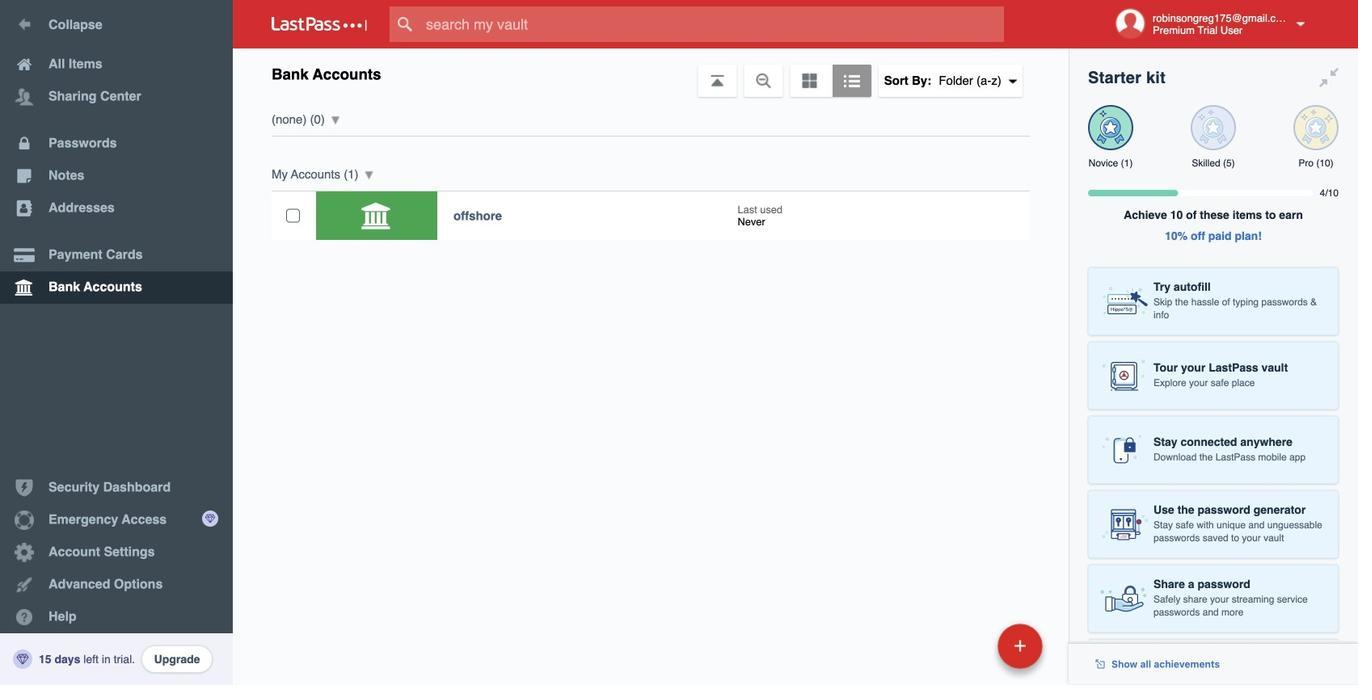 Task type: describe. For each thing, give the bounding box(es) containing it.
Search search field
[[390, 6, 1036, 42]]

new item navigation
[[887, 619, 1053, 686]]

vault options navigation
[[233, 49, 1069, 97]]

search my vault text field
[[390, 6, 1036, 42]]

new item element
[[887, 623, 1049, 669]]

lastpass image
[[272, 17, 367, 32]]



Task type: locate. For each thing, give the bounding box(es) containing it.
main navigation navigation
[[0, 0, 233, 686]]



Task type: vqa. For each thing, say whether or not it's contained in the screenshot.
SEARCH MY VAULT Text Field on the top
yes



